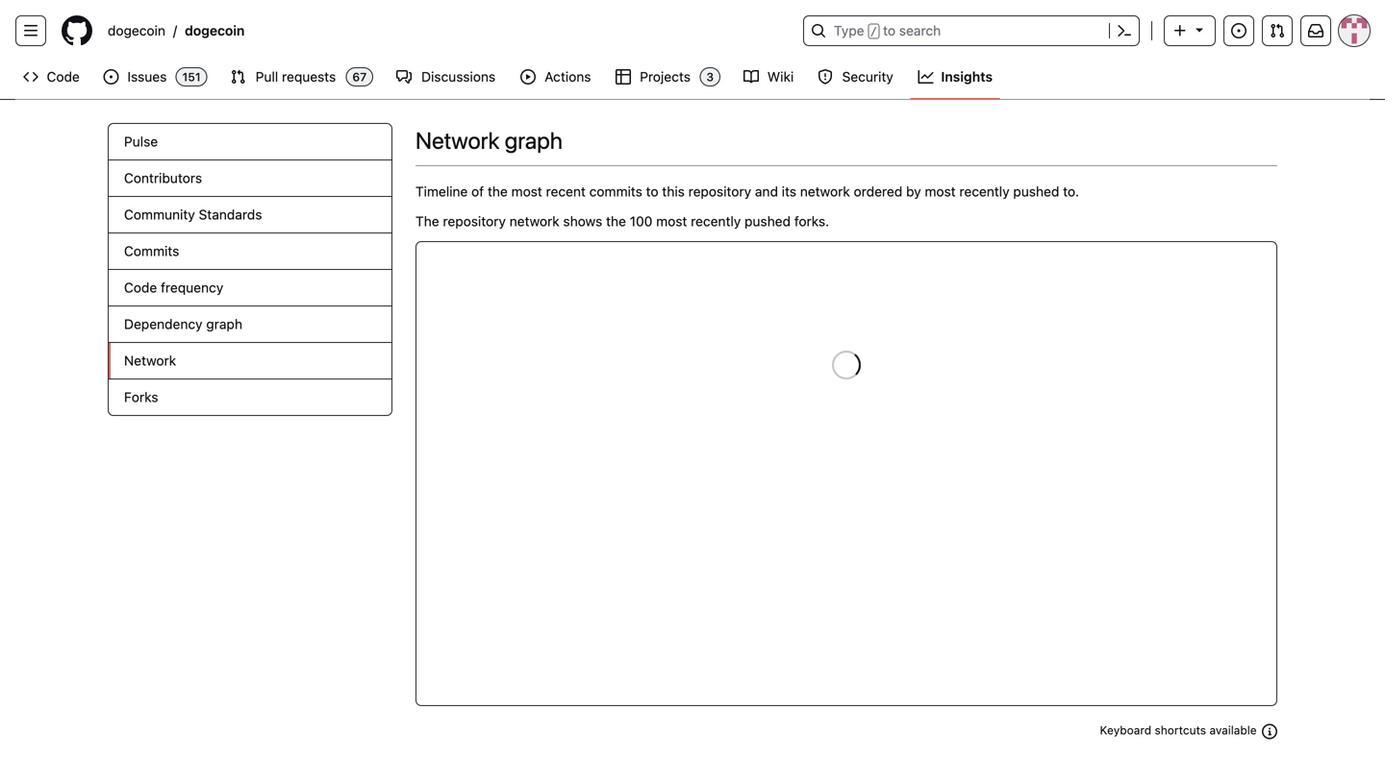 Task type: describe. For each thing, give the bounding box(es) containing it.
/ for type
[[870, 25, 877, 38]]

standards
[[199, 207, 262, 223]]

actions link
[[513, 63, 600, 91]]

network for network
[[124, 353, 176, 369]]

insights
[[941, 69, 993, 85]]

commits
[[589, 184, 642, 200]]

code frequency link
[[109, 270, 391, 307]]

network link
[[109, 343, 391, 380]]

0 horizontal spatial repository
[[443, 214, 506, 229]]

graph image
[[918, 69, 933, 85]]

timeline of the most recent commits to this repository and its network ordered by most recently pushed to.
[[416, 184, 1079, 200]]

code for code
[[47, 69, 80, 85]]

to.
[[1063, 184, 1079, 200]]

issue opened image for git pull request icon
[[103, 69, 119, 85]]

2 dogecoin link from the left
[[177, 15, 252, 46]]

/ for dogecoin
[[173, 23, 177, 38]]

dependency
[[124, 316, 203, 332]]

issues
[[127, 69, 167, 85]]

pulse
[[124, 134, 158, 150]]

pull
[[256, 69, 278, 85]]

type / to search
[[834, 23, 941, 38]]

info image
[[1262, 725, 1277, 740]]

graph for network graph
[[505, 127, 563, 154]]

code frequency
[[124, 280, 223, 296]]

list containing dogecoin / dogecoin
[[100, 15, 792, 46]]

1 vertical spatial to
[[646, 184, 658, 200]]

git pull request image
[[1270, 23, 1285, 38]]

dependency graph link
[[109, 307, 391, 343]]

insights link
[[910, 63, 1000, 91]]

0 vertical spatial the
[[488, 184, 508, 200]]

1 horizontal spatial recently
[[959, 184, 1010, 200]]

0 horizontal spatial recently
[[691, 214, 741, 229]]

keyboard
[[1100, 724, 1151, 738]]

2 dogecoin from the left
[[185, 23, 245, 38]]

keyboard shortcuts available
[[1100, 724, 1260, 738]]

network for network graph
[[416, 127, 500, 154]]

available
[[1209, 724, 1257, 738]]

1 horizontal spatial the
[[606, 214, 626, 229]]

1 horizontal spatial network
[[800, 184, 850, 200]]

code image
[[23, 69, 38, 85]]

the repository network shows the 100 most recently pushed forks.
[[416, 214, 829, 229]]

homepage image
[[62, 15, 92, 46]]

commits
[[124, 243, 179, 259]]

plus image
[[1172, 23, 1188, 38]]

its
[[782, 184, 796, 200]]

1 dogecoin from the left
[[108, 23, 165, 38]]

this
[[662, 184, 685, 200]]

discussions link
[[389, 63, 505, 91]]

frequency
[[161, 280, 223, 296]]



Task type: vqa. For each thing, say whether or not it's contained in the screenshot.
damo-vilab link
no



Task type: locate. For each thing, give the bounding box(es) containing it.
0 horizontal spatial dogecoin link
[[100, 15, 173, 46]]

repository right the this
[[688, 184, 751, 200]]

to left search
[[883, 23, 896, 38]]

dependency graph
[[124, 316, 242, 332]]

the
[[488, 184, 508, 200], [606, 214, 626, 229]]

triangle down image
[[1192, 22, 1207, 37]]

0 horizontal spatial most
[[511, 184, 542, 200]]

3
[[706, 70, 714, 84]]

requests
[[282, 69, 336, 85]]

0 horizontal spatial code
[[47, 69, 80, 85]]

dogecoin
[[108, 23, 165, 38], [185, 23, 245, 38]]

shield image
[[818, 69, 833, 85]]

0 vertical spatial repository
[[688, 184, 751, 200]]

graph
[[505, 127, 563, 154], [206, 316, 242, 332]]

1 horizontal spatial repository
[[688, 184, 751, 200]]

most down the this
[[656, 214, 687, 229]]

security
[[842, 69, 893, 85]]

0 vertical spatial pushed
[[1013, 184, 1059, 200]]

code right code icon
[[47, 69, 80, 85]]

recently
[[959, 184, 1010, 200], [691, 214, 741, 229]]

security link
[[810, 63, 902, 91]]

forks
[[124, 390, 158, 405]]

type
[[834, 23, 864, 38]]

and
[[755, 184, 778, 200]]

footer
[[0, 740, 1385, 782]]

1 vertical spatial graph
[[206, 316, 242, 332]]

graph down code frequency link
[[206, 316, 242, 332]]

list
[[100, 15, 792, 46]]

comment discussion image
[[396, 69, 412, 85]]

1 horizontal spatial issue opened image
[[1231, 23, 1247, 38]]

1 vertical spatial pushed
[[745, 214, 791, 229]]

1 vertical spatial network
[[124, 353, 176, 369]]

by
[[906, 184, 921, 200]]

network graph
[[416, 127, 563, 154]]

play image
[[520, 69, 536, 85]]

actions
[[545, 69, 591, 85]]

recently right by
[[959, 184, 1010, 200]]

1 dogecoin link from the left
[[100, 15, 173, 46]]

dogecoin up the issues
[[108, 23, 165, 38]]

most
[[511, 184, 542, 200], [925, 184, 956, 200], [656, 214, 687, 229]]

commits link
[[109, 234, 391, 270]]

graph inside the insights element
[[206, 316, 242, 332]]

1 vertical spatial the
[[606, 214, 626, 229]]

pulse link
[[109, 124, 391, 161]]

network down recent
[[509, 214, 559, 229]]

dogecoin link
[[100, 15, 173, 46], [177, 15, 252, 46]]

/ inside type / to search
[[870, 25, 877, 38]]

repository
[[688, 184, 751, 200], [443, 214, 506, 229]]

1 horizontal spatial graph
[[505, 127, 563, 154]]

0 vertical spatial code
[[47, 69, 80, 85]]

code down commits
[[124, 280, 157, 296]]

0 horizontal spatial network
[[124, 353, 176, 369]]

insights element
[[108, 123, 392, 416]]

code
[[47, 69, 80, 85], [124, 280, 157, 296]]

1 horizontal spatial most
[[656, 214, 687, 229]]

wiki
[[767, 69, 794, 85]]

1 horizontal spatial to
[[883, 23, 896, 38]]

1 horizontal spatial pushed
[[1013, 184, 1059, 200]]

shortcuts
[[1155, 724, 1206, 738]]

pushed down "and" at the top right of the page
[[745, 214, 791, 229]]

issue opened image left the issues
[[103, 69, 119, 85]]

recently down timeline of the most recent commits to this repository and its network ordered by most recently pushed to.
[[691, 214, 741, 229]]

network up forks.
[[800, 184, 850, 200]]

1 horizontal spatial /
[[870, 25, 877, 38]]

network
[[416, 127, 500, 154], [124, 353, 176, 369]]

code link
[[15, 63, 88, 91]]

0 horizontal spatial the
[[488, 184, 508, 200]]

git pull request image
[[230, 69, 246, 85]]

0 vertical spatial to
[[883, 23, 896, 38]]

contributors link
[[109, 161, 391, 197]]

pull requests
[[256, 69, 336, 85]]

dogecoin link up the 151
[[177, 15, 252, 46]]

0 vertical spatial network
[[416, 127, 500, 154]]

search
[[899, 23, 941, 38]]

keyboard shortcuts available button
[[1100, 722, 1277, 740]]

/
[[173, 23, 177, 38], [870, 25, 877, 38]]

discussions
[[421, 69, 495, 85]]

1 vertical spatial network
[[509, 214, 559, 229]]

shows
[[563, 214, 602, 229]]

to
[[883, 23, 896, 38], [646, 184, 658, 200]]

0 vertical spatial recently
[[959, 184, 1010, 200]]

ordered
[[854, 184, 902, 200]]

pushed left "to."
[[1013, 184, 1059, 200]]

to left the this
[[646, 184, 658, 200]]

1 horizontal spatial network
[[416, 127, 500, 154]]

1 vertical spatial repository
[[443, 214, 506, 229]]

1 vertical spatial code
[[124, 280, 157, 296]]

notifications image
[[1308, 23, 1323, 38]]

forks.
[[794, 214, 829, 229]]

0 vertical spatial issue opened image
[[1231, 23, 1247, 38]]

issue opened image
[[1231, 23, 1247, 38], [103, 69, 119, 85]]

0 horizontal spatial /
[[173, 23, 177, 38]]

/ inside dogecoin / dogecoin
[[173, 23, 177, 38]]

the right of
[[488, 184, 508, 200]]

graph for dependency graph
[[206, 316, 242, 332]]

most left recent
[[511, 184, 542, 200]]

timeline
[[416, 184, 468, 200]]

code inside the insights element
[[124, 280, 157, 296]]

most right by
[[925, 184, 956, 200]]

2 horizontal spatial most
[[925, 184, 956, 200]]

forks link
[[109, 380, 391, 416]]

1 horizontal spatial code
[[124, 280, 157, 296]]

network inside the insights element
[[124, 353, 176, 369]]

0 horizontal spatial issue opened image
[[103, 69, 119, 85]]

command palette image
[[1117, 23, 1132, 38]]

0 horizontal spatial to
[[646, 184, 658, 200]]

0 vertical spatial network
[[800, 184, 850, 200]]

the left 100
[[606, 214, 626, 229]]

issue opened image for git pull request image
[[1231, 23, 1247, 38]]

1 horizontal spatial dogecoin
[[185, 23, 245, 38]]

community standards
[[124, 207, 262, 223]]

community
[[124, 207, 195, 223]]

wiki link
[[736, 63, 802, 91]]

network
[[800, 184, 850, 200], [509, 214, 559, 229]]

pushed
[[1013, 184, 1059, 200], [745, 214, 791, 229]]

0 horizontal spatial dogecoin
[[108, 23, 165, 38]]

100
[[630, 214, 652, 229]]

0 horizontal spatial pushed
[[745, 214, 791, 229]]

1 vertical spatial issue opened image
[[103, 69, 119, 85]]

graph up recent
[[505, 127, 563, 154]]

code for code frequency
[[124, 280, 157, 296]]

of
[[471, 184, 484, 200]]

community standards link
[[109, 197, 391, 234]]

dogecoin link up the issues
[[100, 15, 173, 46]]

projects
[[640, 69, 691, 85]]

network up timeline
[[416, 127, 500, 154]]

0 horizontal spatial graph
[[206, 316, 242, 332]]

0 vertical spatial graph
[[505, 127, 563, 154]]

dogecoin / dogecoin
[[108, 23, 245, 38]]

network up the forks
[[124, 353, 176, 369]]

book image
[[744, 69, 759, 85]]

issue opened image left git pull request image
[[1231, 23, 1247, 38]]

dogecoin up the 151
[[185, 23, 245, 38]]

0 horizontal spatial network
[[509, 214, 559, 229]]

recent
[[546, 184, 586, 200]]

1 horizontal spatial dogecoin link
[[177, 15, 252, 46]]

1 vertical spatial recently
[[691, 214, 741, 229]]

151
[[182, 70, 201, 84]]

the
[[416, 214, 439, 229]]

67
[[352, 70, 367, 84]]

table image
[[615, 69, 631, 85]]

contributors
[[124, 170, 202, 186]]

repository down of
[[443, 214, 506, 229]]



